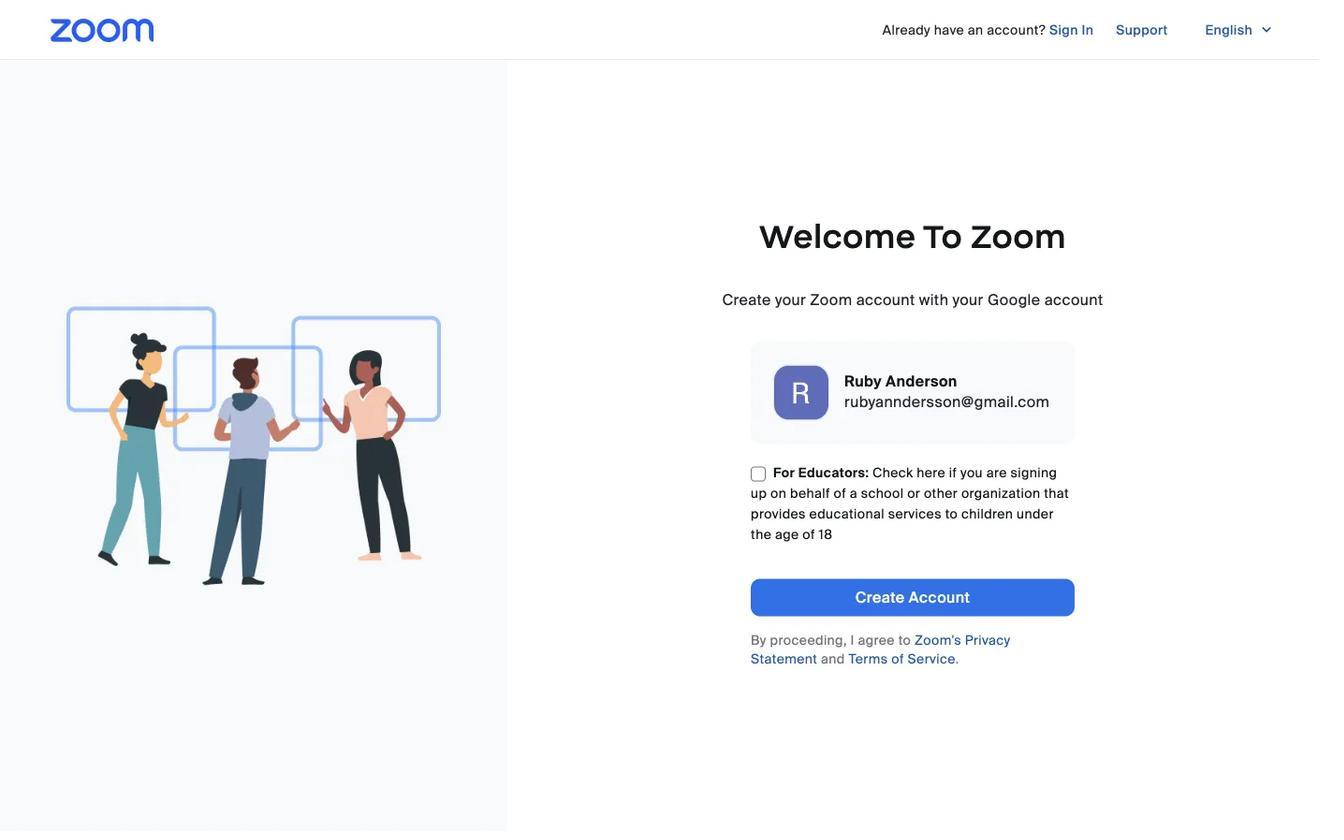 Task type: vqa. For each thing, say whether or not it's contained in the screenshot.
the left Create
yes



Task type: locate. For each thing, give the bounding box(es) containing it.
support link
[[1116, 15, 1168, 45]]

account?
[[987, 21, 1046, 38]]

0 horizontal spatial create
[[722, 290, 771, 310]]

create account button
[[751, 579, 1075, 616]]

service
[[908, 651, 956, 668]]

for
[[773, 464, 795, 482]]

account left with
[[856, 290, 915, 310]]

organization
[[961, 485, 1041, 502]]

google
[[988, 290, 1041, 310]]

check
[[873, 464, 913, 482]]

welcome to zoom
[[759, 216, 1066, 257]]

welcome
[[759, 216, 916, 257]]

to down other at bottom right
[[945, 506, 958, 523]]

zoom
[[971, 216, 1066, 257], [810, 290, 852, 310]]

up
[[751, 485, 767, 502]]

of left '18'
[[803, 526, 815, 543]]

photo image
[[774, 366, 829, 420]]

0 vertical spatial to
[[923, 216, 963, 257]]

children
[[962, 506, 1013, 523]]

to up with
[[923, 216, 963, 257]]

1 your from the left
[[775, 290, 806, 310]]

zoom banner image image
[[67, 307, 441, 586]]

down image
[[1260, 21, 1273, 39]]

2 horizontal spatial of
[[891, 651, 904, 668]]

and terms of service .
[[818, 651, 959, 668]]

zoom down welcome
[[810, 290, 852, 310]]

your down welcome
[[775, 290, 806, 310]]

to
[[923, 216, 963, 257], [945, 506, 958, 523], [898, 632, 911, 649]]

zoom's privacy statement link
[[751, 632, 1011, 668]]

create inside button
[[855, 588, 905, 608]]

0 vertical spatial create
[[722, 290, 771, 310]]

create
[[722, 290, 771, 310], [855, 588, 905, 608]]

1 vertical spatial create
[[855, 588, 905, 608]]

1 vertical spatial to
[[945, 506, 958, 523]]

create account
[[855, 588, 970, 608]]

0 horizontal spatial zoom
[[810, 290, 852, 310]]

1 horizontal spatial of
[[834, 485, 846, 502]]

rubyanndersson@gmail.com
[[844, 392, 1050, 412]]

1 horizontal spatial your
[[953, 290, 984, 310]]

zoom logo image
[[51, 19, 154, 42]]

0 horizontal spatial your
[[775, 290, 806, 310]]

1 horizontal spatial zoom
[[971, 216, 1066, 257]]

for educators:
[[773, 464, 869, 482]]

your
[[775, 290, 806, 310], [953, 290, 984, 310]]

of
[[834, 485, 846, 502], [803, 526, 815, 543], [891, 651, 904, 668]]

have
[[934, 21, 964, 38]]

account
[[856, 290, 915, 310], [1045, 290, 1103, 310]]

of left a
[[834, 485, 846, 502]]

0 horizontal spatial of
[[803, 526, 815, 543]]

0 horizontal spatial account
[[856, 290, 915, 310]]

school
[[861, 485, 904, 502]]

age
[[775, 526, 799, 543]]

other
[[924, 485, 958, 502]]

2 account from the left
[[1045, 290, 1103, 310]]

in
[[1082, 21, 1094, 38]]

2 your from the left
[[953, 290, 984, 310]]

1 horizontal spatial create
[[855, 588, 905, 608]]

you
[[961, 464, 983, 482]]

1 horizontal spatial account
[[1045, 290, 1103, 310]]

your right with
[[953, 290, 984, 310]]

0 vertical spatial of
[[834, 485, 846, 502]]

under
[[1017, 506, 1054, 523]]

zoom for to
[[971, 216, 1066, 257]]

to up terms of service link
[[898, 632, 911, 649]]

i
[[851, 632, 855, 649]]

0 vertical spatial zoom
[[971, 216, 1066, 257]]

that
[[1044, 485, 1069, 502]]

of down 'agree'
[[891, 651, 904, 668]]

1 vertical spatial zoom
[[810, 290, 852, 310]]

and
[[821, 651, 845, 668]]

account right google
[[1045, 290, 1103, 310]]

zoom up google
[[971, 216, 1066, 257]]



Task type: describe. For each thing, give the bounding box(es) containing it.
ruby
[[844, 372, 882, 391]]

here
[[917, 464, 946, 482]]

or
[[907, 485, 921, 502]]

ruby anderson rubyanndersson@gmail.com
[[844, 372, 1050, 412]]

2 vertical spatial of
[[891, 651, 904, 668]]

educational
[[809, 506, 885, 523]]

english button
[[1190, 15, 1288, 45]]

already have an account? sign in
[[883, 21, 1094, 38]]

proceeding,
[[770, 632, 847, 649]]

on
[[771, 485, 787, 502]]

check here if you are signing up on behalf of a school or other organization that provides educational services to children under the age of 18
[[751, 464, 1069, 543]]

account
[[909, 588, 970, 608]]

statement
[[751, 651, 818, 668]]

1 account from the left
[[856, 290, 915, 310]]

zoom for your
[[810, 290, 852, 310]]

1 vertical spatial of
[[803, 526, 815, 543]]

the
[[751, 526, 772, 543]]

provides
[[751, 506, 806, 523]]

.
[[956, 651, 959, 668]]

privacy
[[965, 632, 1011, 649]]

by proceeding, i agree to
[[751, 632, 915, 649]]

support
[[1116, 21, 1168, 38]]

anderson
[[886, 372, 958, 391]]

services
[[888, 506, 942, 523]]

educators:
[[798, 464, 869, 482]]

terms of service link
[[849, 651, 956, 668]]

signing
[[1011, 464, 1057, 482]]

an
[[968, 21, 984, 38]]

create for create your zoom account with your google account
[[722, 290, 771, 310]]

sign
[[1050, 21, 1078, 38]]

english
[[1205, 21, 1253, 38]]

zoom's
[[915, 632, 962, 649]]

behalf
[[790, 485, 830, 502]]

zoom's privacy statement
[[751, 632, 1011, 668]]

if
[[949, 464, 957, 482]]

are
[[986, 464, 1007, 482]]

agree
[[858, 632, 895, 649]]

by
[[751, 632, 767, 649]]

to inside check here if you are signing up on behalf of a school or other organization that provides educational services to children under the age of 18
[[945, 506, 958, 523]]

already
[[883, 21, 931, 38]]

create your zoom account with your google account
[[722, 290, 1103, 310]]

terms
[[849, 651, 888, 668]]

18
[[819, 526, 833, 543]]

sign in button
[[1050, 15, 1094, 45]]

2 vertical spatial to
[[898, 632, 911, 649]]

with
[[919, 290, 949, 310]]

a
[[850, 485, 858, 502]]

create for create account
[[855, 588, 905, 608]]



